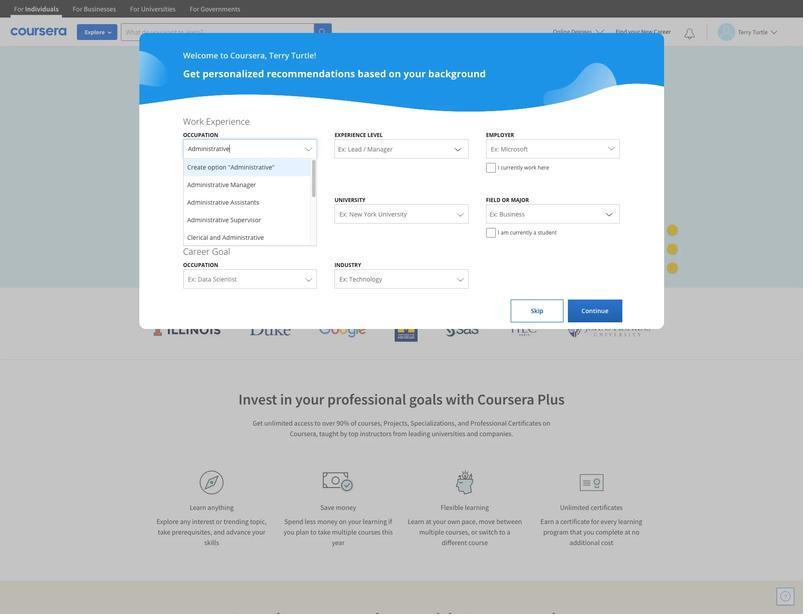 Task type: vqa. For each thing, say whether or not it's contained in the screenshot.
3rd Yale from right
no



Task type: describe. For each thing, give the bounding box(es) containing it.
take inside "spend less money on your learning if you plan to take multiple courses this year"
[[318, 528, 331, 537]]

administrative for administrative supervisor
[[187, 216, 229, 224]]

your inside explore any interest or trending topic, take prerequisites, and advance your skills
[[252, 528, 265, 537]]

continue
[[582, 307, 609, 315]]

governments
[[201, 4, 240, 13]]

administrative supervisor
[[187, 216, 261, 224]]

duke university image
[[250, 322, 290, 336]]

at inside learn at your own pace, move between multiple courses, or switch to a different course
[[426, 517, 431, 526]]

education
[[183, 181, 222, 193]]

different
[[442, 539, 467, 547]]

ex: data scientist
[[188, 275, 237, 284]]

Occupation text field
[[188, 141, 301, 158]]

advance
[[226, 528, 251, 537]]

get for get unlimited access to over 90% of courses, projects, specializations, and professional certificates on coursera, taught by top instructors from leading universities and companies.
[[253, 419, 263, 428]]

learn at your own pace, move between multiple courses, or switch to a different course
[[408, 517, 522, 547]]

get unlimited access to over 90% of courses, projects, specializations, and professional certificates on coursera, taught by top instructors from leading universities and companies.
[[253, 419, 550, 438]]

flexible
[[441, 503, 464, 512]]

find your new career link
[[611, 26, 675, 37]]

save money image
[[322, 473, 354, 493]]

this
[[382, 528, 393, 537]]

2 vertical spatial with
[[446, 390, 474, 409]]

background
[[428, 67, 486, 80]]

program
[[543, 528, 569, 537]]

invest in your professional goals with coursera plus
[[238, 390, 565, 409]]

row group inside work experience element
[[184, 159, 310, 352]]

for universities
[[130, 4, 176, 13]]

from
[[393, 430, 407, 438]]

every
[[601, 517, 617, 526]]

major
[[511, 197, 529, 204]]

chevron down image for experience level
[[453, 144, 463, 154]]

companies.
[[480, 430, 513, 438]]

earn
[[541, 517, 554, 526]]

interest
[[192, 517, 214, 526]]

trial
[[211, 217, 224, 226]]

administrative manager
[[187, 181, 256, 189]]

to inside learn at your own pace, move between multiple courses, or switch to a different course
[[499, 528, 505, 537]]

included
[[366, 139, 405, 152]]

cost
[[601, 539, 613, 547]]

spend
[[284, 517, 303, 526]]

back
[[247, 238, 261, 246]]

day inside button
[[183, 217, 195, 226]]

explore any interest or trending topic, take prerequisites, and advance your skills
[[157, 517, 267, 547]]

professional
[[327, 390, 406, 409]]

learn anything image
[[200, 471, 224, 495]]

a inside learn at your own pace, move between multiple courses, or switch to a different course
[[507, 528, 510, 537]]

to inside onboardingmodal dialog
[[220, 50, 228, 61]]

prerequisites,
[[172, 528, 212, 537]]

0 horizontal spatial with
[[187, 238, 201, 246]]

additional
[[570, 539, 600, 547]]

chevron down image
[[604, 209, 615, 219]]

ex: microsoft
[[491, 145, 528, 153]]

your right find
[[628, 28, 640, 36]]

7,000+
[[237, 123, 267, 136]]

programs—all
[[300, 139, 364, 152]]

professional
[[471, 419, 507, 428]]

0 vertical spatial experience
[[206, 116, 250, 127]]

or inside explore any interest or trending topic, take prerequisites, and advance your skills
[[216, 517, 222, 526]]

ex: for ex: technology
[[339, 275, 348, 284]]

based
[[358, 67, 386, 80]]

money-
[[224, 238, 247, 246]]

manager
[[230, 181, 256, 189]]

0 vertical spatial coursera
[[509, 295, 554, 309]]

individuals
[[25, 4, 59, 13]]

your inside onboardingmodal dialog
[[404, 67, 426, 80]]

own
[[448, 517, 460, 526]]

supervisor
[[230, 216, 261, 224]]

show notifications image
[[684, 29, 695, 39]]

student
[[538, 229, 557, 237]]

learning for earn a certificate for every learning program that you complete at no additional cost
[[618, 517, 642, 526]]

welcome
[[183, 50, 218, 61]]

career goal
[[183, 246, 230, 258]]

course
[[468, 539, 488, 547]]

1 horizontal spatial day
[[211, 238, 222, 246]]

continue button
[[568, 300, 622, 323]]

learn for learn at your own pace, move between multiple courses, or switch to a different course
[[408, 517, 424, 526]]

on inside dialog
[[389, 67, 401, 80]]

start
[[161, 217, 176, 226]]

google image
[[319, 322, 366, 338]]

field
[[486, 197, 501, 204]]

microsoft
[[501, 145, 528, 153]]

90%
[[336, 419, 349, 428]]

businesses
[[84, 4, 116, 13]]

1 horizontal spatial experience
[[335, 131, 366, 139]]

for for individuals
[[14, 4, 24, 13]]

on inside "spend less money on your learning if you plan to take multiple courses this year"
[[339, 517, 347, 526]]

free
[[196, 217, 209, 226]]

work
[[183, 116, 204, 127]]

here
[[538, 164, 549, 171]]

start 7-day free trial
[[161, 217, 224, 226]]

hands-
[[362, 123, 393, 136]]

for for governments
[[190, 4, 199, 13]]

between
[[497, 517, 522, 526]]

spend less money on your learning if you plan to take multiple courses this year
[[284, 517, 393, 547]]

1 horizontal spatial learning
[[465, 503, 489, 512]]

pace,
[[462, 517, 477, 526]]

technology
[[349, 275, 382, 284]]

employer
[[486, 131, 514, 139]]

topic,
[[250, 517, 267, 526]]

chevron down image for degree
[[301, 209, 312, 219]]

onboardingmodal dialog
[[0, 0, 803, 615]]

recommendations
[[267, 67, 355, 80]]

take inside explore any interest or trending topic, take prerequisites, and advance your skills
[[158, 528, 170, 537]]

trending
[[224, 517, 249, 526]]

and up university of michigan image
[[408, 295, 426, 309]]

learning for spend less money on your learning if you plan to take multiple courses this year
[[363, 517, 387, 526]]

subscription
[[170, 154, 225, 167]]

to inside "spend less money on your learning if you plan to take multiple courses this year"
[[310, 528, 317, 537]]

for for businesses
[[73, 4, 82, 13]]

year
[[332, 539, 345, 547]]

help center image
[[780, 592, 791, 602]]

your inside learn at your own pace, move between multiple courses, or switch to a different course
[[433, 517, 446, 526]]

1 horizontal spatial new
[[641, 28, 653, 36]]

a inside dialog
[[534, 229, 536, 237]]

multiple inside learn at your own pace, move between multiple courses, or switch to a different course
[[419, 528, 444, 537]]

1 vertical spatial university
[[378, 210, 407, 218]]

your up 'over'
[[295, 390, 325, 409]]

york
[[364, 210, 377, 218]]

1 vertical spatial coursera
[[477, 390, 534, 409]]

any
[[180, 517, 191, 526]]

if
[[388, 517, 392, 526]]

coursera plus image
[[147, 83, 280, 96]]

7-
[[177, 217, 183, 226]]

administrative for administrative assistants
[[187, 198, 229, 207]]

ex: for ex: data scientist
[[188, 275, 196, 284]]

/year with 14-day money-back guarantee
[[169, 238, 295, 246]]

i am currently a student
[[498, 229, 557, 237]]

i currently work here
[[498, 164, 549, 171]]

and inside 'row group'
[[210, 233, 221, 242]]

instructors
[[360, 430, 392, 438]]



Task type: locate. For each thing, give the bounding box(es) containing it.
unlimited inside unlimited access to 7,000+ world-class courses, hands-on projects, and job-ready certificate programs—all included in your subscription
[[147, 123, 191, 136]]

in inside unlimited access to 7,000+ world-class courses, hands-on projects, and job-ready certificate programs—all included in your subscription
[[407, 139, 416, 152]]

1 horizontal spatial access
[[294, 419, 313, 428]]

money down save
[[317, 517, 338, 526]]

i right by checking this box, i am confirming that the employer listed above is my current employer. option
[[498, 164, 499, 171]]

occupation
[[183, 131, 218, 139], [183, 262, 218, 269]]

find
[[616, 28, 627, 36]]

skip button
[[511, 300, 564, 323]]

courses, up different at right bottom
[[446, 528, 470, 537]]

1 you from the left
[[284, 528, 295, 537]]

administrative assistants
[[187, 198, 259, 207]]

i
[[498, 164, 499, 171], [498, 229, 499, 237]]

to down between
[[499, 528, 505, 537]]

administrative
[[187, 181, 229, 189], [187, 198, 229, 207], [187, 216, 229, 224], [222, 233, 264, 242]]

in
[[407, 139, 416, 152], [280, 390, 292, 409]]

to inside get unlimited access to over 90% of courses, projects, specializations, and professional certificates on coursera, taught by top instructors from leading universities and companies.
[[315, 419, 321, 428]]

move
[[479, 517, 495, 526]]

universities inside get unlimited access to over 90% of courses, projects, specializations, and professional certificates on coursera, taught by top instructors from leading universities and companies.
[[432, 430, 465, 438]]

0 vertical spatial certificate
[[253, 139, 297, 152]]

or inside education element
[[502, 197, 510, 204]]

field or major
[[486, 197, 529, 204]]

0 horizontal spatial a
[[507, 528, 510, 537]]

projects,
[[147, 139, 185, 152]]

ex: inside education element
[[339, 210, 348, 218]]

0 vertical spatial universities
[[349, 295, 405, 309]]

unlimited
[[147, 123, 191, 136], [560, 503, 589, 512]]

a right earn in the bottom right of the page
[[555, 517, 559, 526]]

1 horizontal spatial university
[[378, 210, 407, 218]]

chevron down image inside education element
[[301, 209, 312, 219]]

learning up no
[[618, 517, 642, 526]]

0 vertical spatial currently
[[501, 164, 523, 171]]

learning up courses
[[363, 517, 387, 526]]

0 vertical spatial i
[[498, 164, 499, 171]]

3 for from the left
[[130, 4, 140, 13]]

0 vertical spatial unlimited
[[147, 123, 191, 136]]

ex: new york university
[[339, 210, 407, 218]]

1 horizontal spatial chevron down image
[[453, 144, 463, 154]]

1 horizontal spatial get
[[253, 419, 263, 428]]

universities down technology
[[349, 295, 405, 309]]

0 horizontal spatial access
[[193, 123, 222, 136]]

learning inside "spend less money on your learning if you plan to take multiple courses this year"
[[363, 517, 387, 526]]

unlimited certificates image
[[580, 474, 603, 492]]

job-
[[207, 139, 225, 152]]

1 horizontal spatial career
[[654, 28, 671, 36]]

start 7-day free trial button
[[147, 211, 239, 232]]

get down welcome
[[183, 67, 200, 80]]

your left background
[[404, 67, 426, 80]]

to left 'over'
[[315, 419, 321, 428]]

0 vertical spatial career
[[654, 28, 671, 36]]

I am currently a student checkbox
[[486, 228, 496, 238]]

coursera image
[[11, 25, 66, 39]]

I currently work here checkbox
[[486, 163, 496, 173]]

hec paris image
[[508, 321, 539, 339]]

your left 'own'
[[433, 517, 446, 526]]

explore
[[157, 517, 179, 526]]

0 horizontal spatial university
[[335, 197, 365, 204]]

and up goal
[[210, 233, 221, 242]]

on up "included"
[[393, 123, 405, 136]]

1 vertical spatial coursera,
[[290, 430, 318, 438]]

1 vertical spatial at
[[625, 528, 631, 537]]

0 horizontal spatial take
[[158, 528, 170, 537]]

unlimited up "projects," on the top of the page
[[147, 123, 191, 136]]

on inside unlimited access to 7,000+ world-class courses, hands-on projects, and job-ready certificate programs—all included in your subscription
[[393, 123, 405, 136]]

learn for learn anything
[[190, 503, 206, 512]]

0 horizontal spatial experience
[[206, 116, 250, 127]]

industry
[[335, 262, 361, 269]]

row group
[[184, 159, 310, 352]]

flexible learning image
[[450, 471, 480, 495]]

0 horizontal spatial chevron down image
[[301, 209, 312, 219]]

with
[[187, 238, 201, 246], [486, 295, 507, 309], [446, 390, 474, 409]]

ready
[[225, 139, 250, 152]]

and inside explore any interest or trending topic, take prerequisites, and advance your skills
[[214, 528, 225, 537]]

class
[[298, 123, 320, 136]]

for for universities
[[130, 4, 140, 13]]

0 vertical spatial leading
[[310, 295, 346, 309]]

experience left level
[[335, 131, 366, 139]]

1 horizontal spatial leading
[[408, 430, 430, 438]]

2 horizontal spatial a
[[555, 517, 559, 526]]

1 vertical spatial career
[[183, 246, 210, 258]]

in up unlimited
[[280, 390, 292, 409]]

with left 14-
[[187, 238, 201, 246]]

i for work experience
[[498, 164, 499, 171]]

work experience element
[[174, 116, 629, 352]]

coursera up professional
[[477, 390, 534, 409]]

1 vertical spatial plus
[[537, 390, 565, 409]]

0 horizontal spatial multiple
[[332, 528, 357, 537]]

occupation inside work experience element
[[183, 131, 218, 139]]

leading
[[310, 295, 346, 309], [408, 430, 430, 438]]

career inside onboardingmodal dialog
[[183, 246, 210, 258]]

learn inside learn at your own pace, move between multiple courses, or switch to a different course
[[408, 517, 424, 526]]

0 horizontal spatial get
[[183, 67, 200, 80]]

leading down specializations,
[[408, 430, 430, 438]]

top
[[349, 430, 359, 438]]

certificate inside earn a certificate for every learning program that you complete at no additional cost
[[560, 517, 590, 526]]

0 vertical spatial chevron down image
[[453, 144, 463, 154]]

your inside "spend less money on your learning if you plan to take multiple courses this year"
[[348, 517, 361, 526]]

companies
[[429, 295, 483, 309]]

anytime
[[205, 197, 230, 205]]

at left 'own'
[[426, 517, 431, 526]]

$59 /month, cancel anytime
[[147, 197, 230, 205]]

career left show notifications icon
[[654, 28, 671, 36]]

2 vertical spatial a
[[507, 528, 510, 537]]

am
[[501, 229, 509, 237]]

ex: down employer
[[491, 145, 499, 153]]

0 vertical spatial day
[[183, 217, 195, 226]]

1 horizontal spatial with
[[446, 390, 474, 409]]

1 vertical spatial a
[[555, 517, 559, 526]]

your down topic,
[[252, 528, 265, 537]]

save
[[320, 503, 334, 512]]

0 vertical spatial learn
[[190, 503, 206, 512]]

by
[[340, 430, 347, 438]]

your
[[628, 28, 640, 36], [404, 67, 426, 80], [147, 154, 167, 167], [295, 390, 325, 409], [348, 517, 361, 526], [433, 517, 446, 526], [252, 528, 265, 537]]

occupation up data
[[183, 262, 218, 269]]

new left "york"
[[349, 210, 362, 218]]

1 horizontal spatial learn
[[408, 517, 424, 526]]

or left /year
[[147, 238, 155, 246]]

plus left continue
[[557, 295, 578, 309]]

for left "businesses" in the left of the page
[[73, 4, 82, 13]]

your inside unlimited access to 7,000+ world-class courses, hands-on projects, and job-ready certificate programs—all included in your subscription
[[147, 154, 167, 167]]

or inside learn at your own pace, move between multiple courses, or switch to a different course
[[471, 528, 477, 537]]

learning inside earn a certificate for every learning program that you complete at no additional cost
[[618, 517, 642, 526]]

learning up pace,
[[465, 503, 489, 512]]

1 vertical spatial currently
[[510, 229, 532, 237]]

0 horizontal spatial new
[[349, 210, 362, 218]]

sas image
[[446, 323, 479, 337]]

$59
[[147, 197, 157, 205]]

0 vertical spatial a
[[534, 229, 536, 237]]

multiple up different at right bottom
[[419, 528, 444, 537]]

to up personalized
[[220, 50, 228, 61]]

0 vertical spatial plus
[[557, 295, 578, 309]]

0 horizontal spatial learning
[[363, 517, 387, 526]]

money right save
[[336, 503, 356, 512]]

unlimited up "that"
[[560, 503, 589, 512]]

new inside education element
[[349, 210, 362, 218]]

earn a certificate for every learning program that you complete at no additional cost
[[541, 517, 642, 547]]

0 horizontal spatial learn
[[190, 503, 206, 512]]

0 horizontal spatial leading
[[310, 295, 346, 309]]

leading up google image
[[310, 295, 346, 309]]

ex: for ex: new york university
[[339, 210, 348, 218]]

occupation for career
[[183, 262, 218, 269]]

welcome to coursera, terry turtle!
[[183, 50, 316, 61]]

to right plan
[[310, 528, 317, 537]]

johns hopkins university image
[[567, 322, 650, 338]]

save money
[[320, 503, 356, 512]]

learn
[[190, 503, 206, 512], [408, 517, 424, 526]]

1 horizontal spatial certificate
[[560, 517, 590, 526]]

learn right if
[[408, 517, 424, 526]]

or up 'course'
[[471, 528, 477, 537]]

currently inside education element
[[510, 229, 532, 237]]

0 vertical spatial at
[[426, 517, 431, 526]]

certificate down 'world-'
[[253, 139, 297, 152]]

1 i from the top
[[498, 164, 499, 171]]

i for education
[[498, 229, 499, 237]]

cancel
[[184, 197, 203, 205]]

a down between
[[507, 528, 510, 537]]

1 vertical spatial money
[[317, 517, 338, 526]]

complete
[[596, 528, 623, 537]]

for
[[591, 517, 599, 526]]

skip
[[531, 307, 543, 315]]

specializations,
[[411, 419, 456, 428]]

1 vertical spatial in
[[280, 390, 292, 409]]

turtle!
[[291, 50, 316, 61]]

for left governments
[[190, 4, 199, 13]]

1 vertical spatial new
[[349, 210, 362, 218]]

university of illinois at urbana-champaign image
[[153, 323, 221, 337]]

occupation down work
[[183, 131, 218, 139]]

1 vertical spatial chevron down image
[[301, 209, 312, 219]]

for left individuals
[[14, 4, 24, 13]]

at inside earn a certificate for every learning program that you complete at no additional cost
[[625, 528, 631, 537]]

0 vertical spatial with
[[187, 238, 201, 246]]

currently inside work experience element
[[501, 164, 523, 171]]

1 occupation from the top
[[183, 131, 218, 139]]

at left no
[[625, 528, 631, 537]]

coursera up hec paris image
[[509, 295, 554, 309]]

you inside "spend less money on your learning if you plan to take multiple courses this year"
[[284, 528, 295, 537]]

0 vertical spatial coursera,
[[230, 50, 267, 61]]

1 horizontal spatial a
[[534, 229, 536, 237]]

take down explore
[[158, 528, 170, 537]]

0 horizontal spatial in
[[280, 390, 292, 409]]

unlimited for unlimited certificates
[[560, 503, 589, 512]]

universities
[[141, 4, 176, 13]]

get for get personalized recommendations based on your background
[[183, 67, 200, 80]]

for governments
[[190, 4, 240, 13]]

chevron down image
[[453, 144, 463, 154], [301, 209, 312, 219]]

get inside get unlimited access to over 90% of courses, projects, specializations, and professional certificates on coursera, taught by top instructors from leading universities and companies.
[[253, 419, 263, 428]]

coursera, left "taught"
[[290, 430, 318, 438]]

ex:
[[491, 145, 499, 153], [339, 210, 348, 218], [188, 275, 196, 284], [339, 275, 348, 284]]

0 vertical spatial courses,
[[322, 123, 360, 136]]

new right find
[[641, 28, 653, 36]]

for individuals
[[14, 4, 59, 13]]

with right companies
[[486, 295, 507, 309]]

row group containing create option "administrative"
[[184, 159, 310, 352]]

1 horizontal spatial take
[[318, 528, 331, 537]]

experience up ready
[[206, 116, 250, 127]]

0 horizontal spatial unlimited
[[147, 123, 191, 136]]

1 vertical spatial occupation
[[183, 262, 218, 269]]

coursera, inside onboardingmodal dialog
[[230, 50, 267, 61]]

courses
[[358, 528, 381, 537]]

ex: inside work experience element
[[491, 145, 499, 153]]

0 vertical spatial access
[[193, 123, 222, 136]]

for businesses
[[73, 4, 116, 13]]

1 horizontal spatial multiple
[[419, 528, 444, 537]]

courses, inside get unlimited access to over 90% of courses, projects, specializations, and professional certificates on coursera, taught by top instructors from leading universities and companies.
[[358, 419, 382, 428]]

multiple
[[332, 528, 357, 537], [419, 528, 444, 537]]

courses, up instructors
[[358, 419, 382, 428]]

0 vertical spatial money
[[336, 503, 356, 512]]

that
[[570, 528, 582, 537]]

0 horizontal spatial coursera,
[[230, 50, 267, 61]]

switch
[[479, 528, 498, 537]]

and down professional
[[467, 430, 478, 438]]

2 you from the left
[[583, 528, 594, 537]]

1 take from the left
[[158, 528, 170, 537]]

0 vertical spatial get
[[183, 67, 200, 80]]

with right 'goals'
[[446, 390, 474, 409]]

i left am
[[498, 229, 499, 237]]

take right plan
[[318, 528, 331, 537]]

career down "clerical"
[[183, 246, 210, 258]]

1 vertical spatial certificate
[[560, 517, 590, 526]]

you up additional
[[583, 528, 594, 537]]

guarantee
[[263, 238, 295, 246]]

universities down specializations,
[[432, 430, 465, 438]]

get inside onboardingmodal dialog
[[183, 67, 200, 80]]

courses, inside learn at your own pace, move between multiple courses, or switch to a different course
[[446, 528, 470, 537]]

1 horizontal spatial coursera,
[[290, 430, 318, 438]]

currently right am
[[510, 229, 532, 237]]

or down "anything"
[[216, 517, 222, 526]]

1 vertical spatial leading
[[408, 430, 430, 438]]

1 horizontal spatial in
[[407, 139, 416, 152]]

on down 'save money' at the left bottom of the page
[[339, 517, 347, 526]]

1 vertical spatial with
[[486, 295, 507, 309]]

0 horizontal spatial you
[[284, 528, 295, 537]]

you down spend
[[284, 528, 295, 537]]

on right based on the left
[[389, 67, 401, 80]]

1 horizontal spatial universities
[[432, 430, 465, 438]]

and up subscription
[[188, 139, 205, 152]]

ex: down industry
[[339, 275, 348, 284]]

you inside earn a certificate for every learning program that you complete at no additional cost
[[583, 528, 594, 537]]

1 vertical spatial unlimited
[[560, 503, 589, 512]]

your down "projects," on the top of the page
[[147, 154, 167, 167]]

work
[[524, 164, 537, 171]]

no
[[632, 528, 640, 537]]

certificate
[[253, 139, 297, 152], [560, 517, 590, 526]]

leading inside get unlimited access to over 90% of courses, projects, specializations, and professional certificates on coursera, taught by top instructors from leading universities and companies.
[[408, 430, 430, 438]]

unlimited
[[264, 419, 293, 428]]

1 multiple from the left
[[332, 528, 357, 537]]

unlimited for unlimited access to 7,000+ world-class courses, hands-on projects, and job-ready certificate programs—all included in your subscription
[[147, 123, 191, 136]]

2 vertical spatial courses,
[[446, 528, 470, 537]]

ex: for ex: microsoft
[[491, 145, 499, 153]]

in right "included"
[[407, 139, 416, 152]]

0 vertical spatial new
[[641, 28, 653, 36]]

career goal element
[[174, 246, 629, 293]]

1 vertical spatial day
[[211, 238, 222, 246]]

currently left work
[[501, 164, 523, 171]]

access left 'over'
[[294, 419, 313, 428]]

occupation inside career goal element
[[183, 262, 218, 269]]

day
[[183, 217, 195, 226], [211, 238, 222, 246]]

0 vertical spatial in
[[407, 139, 416, 152]]

14-
[[202, 238, 211, 246]]

coursera
[[509, 295, 554, 309], [477, 390, 534, 409]]

or
[[502, 197, 510, 204], [147, 238, 155, 246], [216, 517, 222, 526], [471, 528, 477, 537]]

coursera, up personalized
[[230, 50, 267, 61]]

1 for from the left
[[14, 4, 24, 13]]

and left professional
[[458, 419, 469, 428]]

coursera,
[[230, 50, 267, 61], [290, 430, 318, 438]]

world-
[[269, 123, 298, 136]]

administrative for administrative manager
[[187, 181, 229, 189]]

multiple inside "spend less money on your learning if you plan to take multiple courses this year"
[[332, 528, 357, 537]]

get personalized recommendations based on your background
[[183, 67, 486, 80]]

and up skills
[[214, 528, 225, 537]]

get left unlimited
[[253, 419, 263, 428]]

2 for from the left
[[73, 4, 82, 13]]

university right "york"
[[378, 210, 407, 218]]

money inside "spend less money on your learning if you plan to take multiple courses this year"
[[317, 517, 338, 526]]

a left student
[[534, 229, 536, 237]]

ex: left data
[[188, 275, 196, 284]]

taught
[[319, 430, 339, 438]]

degree
[[183, 197, 203, 204]]

on right certificates
[[543, 419, 550, 428]]

banner navigation
[[7, 0, 247, 24]]

1 horizontal spatial at
[[625, 528, 631, 537]]

access inside get unlimited access to over 90% of courses, projects, specializations, and professional certificates on coursera, taught by top instructors from leading universities and companies.
[[294, 419, 313, 428]]

2 horizontal spatial learning
[[618, 517, 642, 526]]

access up job-
[[193, 123, 222, 136]]

and inside unlimited access to 7,000+ world-class courses, hands-on projects, and job-ready certificate programs—all included in your subscription
[[188, 139, 205, 152]]

you
[[284, 528, 295, 537], [583, 528, 594, 537]]

1 vertical spatial experience
[[335, 131, 366, 139]]

to up ready
[[225, 123, 234, 136]]

0 horizontal spatial career
[[183, 246, 210, 258]]

1 horizontal spatial unlimited
[[560, 503, 589, 512]]

to inside unlimited access to 7,000+ world-class courses, hands-on projects, and job-ready certificate programs—all included in your subscription
[[225, 123, 234, 136]]

1 vertical spatial courses,
[[358, 419, 382, 428]]

or right field
[[502, 197, 510, 204]]

1 vertical spatial get
[[253, 419, 263, 428]]

data
[[198, 275, 211, 284]]

for
[[14, 4, 24, 13], [73, 4, 82, 13], [130, 4, 140, 13], [190, 4, 199, 13]]

/month,
[[157, 197, 182, 205]]

university up "york"
[[335, 197, 365, 204]]

4 for from the left
[[190, 4, 199, 13]]

plus up certificates
[[537, 390, 565, 409]]

on inside get unlimited access to over 90% of courses, projects, specializations, and professional certificates on coursera, taught by top instructors from leading universities and companies.
[[543, 419, 550, 428]]

0 horizontal spatial universities
[[349, 295, 405, 309]]

university of michigan image
[[395, 318, 418, 342]]

at
[[426, 517, 431, 526], [625, 528, 631, 537]]

0 horizontal spatial day
[[183, 217, 195, 226]]

None search field
[[121, 23, 332, 41]]

2 take from the left
[[318, 528, 331, 537]]

1 vertical spatial universities
[[432, 430, 465, 438]]

access inside unlimited access to 7,000+ world-class courses, hands-on projects, and job-ready certificate programs—all included in your subscription
[[193, 123, 222, 136]]

2 horizontal spatial with
[[486, 295, 507, 309]]

2 multiple from the left
[[419, 528, 444, 537]]

0 vertical spatial occupation
[[183, 131, 218, 139]]

over
[[322, 419, 335, 428]]

0 horizontal spatial certificate
[[253, 139, 297, 152]]

for left "universities"
[[130, 4, 140, 13]]

occupation for work
[[183, 131, 218, 139]]

courses, up programs—all
[[322, 123, 360, 136]]

"administrative"
[[228, 163, 274, 171]]

1 vertical spatial i
[[498, 229, 499, 237]]

learn up interest
[[190, 503, 206, 512]]

coursera, inside get unlimited access to over 90% of courses, projects, specializations, and professional certificates on coursera, taught by top instructors from leading universities and companies.
[[290, 430, 318, 438]]

1 horizontal spatial you
[[583, 528, 594, 537]]

plan
[[296, 528, 309, 537]]

1 vertical spatial learn
[[408, 517, 424, 526]]

your up courses
[[348, 517, 361, 526]]

0 vertical spatial university
[[335, 197, 365, 204]]

0 horizontal spatial at
[[426, 517, 431, 526]]

courses, inside unlimited access to 7,000+ world-class courses, hands-on projects, and job-ready certificate programs—all included in your subscription
[[322, 123, 360, 136]]

certificates
[[591, 503, 623, 512]]

Occupation field
[[184, 139, 317, 159]]

personalized
[[203, 67, 264, 80]]

2 occupation from the top
[[183, 262, 218, 269]]

a inside earn a certificate for every learning program that you complete at no additional cost
[[555, 517, 559, 526]]

ex: left "york"
[[339, 210, 348, 218]]

certificate inside unlimited access to 7,000+ world-class courses, hands-on projects, and job-ready certificate programs—all included in your subscription
[[253, 139, 297, 152]]

1 vertical spatial access
[[294, 419, 313, 428]]

chevron down image inside work experience element
[[453, 144, 463, 154]]

2 i from the top
[[498, 229, 499, 237]]

education element
[[174, 181, 629, 242]]

multiple up the year
[[332, 528, 357, 537]]

certificate up "that"
[[560, 517, 590, 526]]



